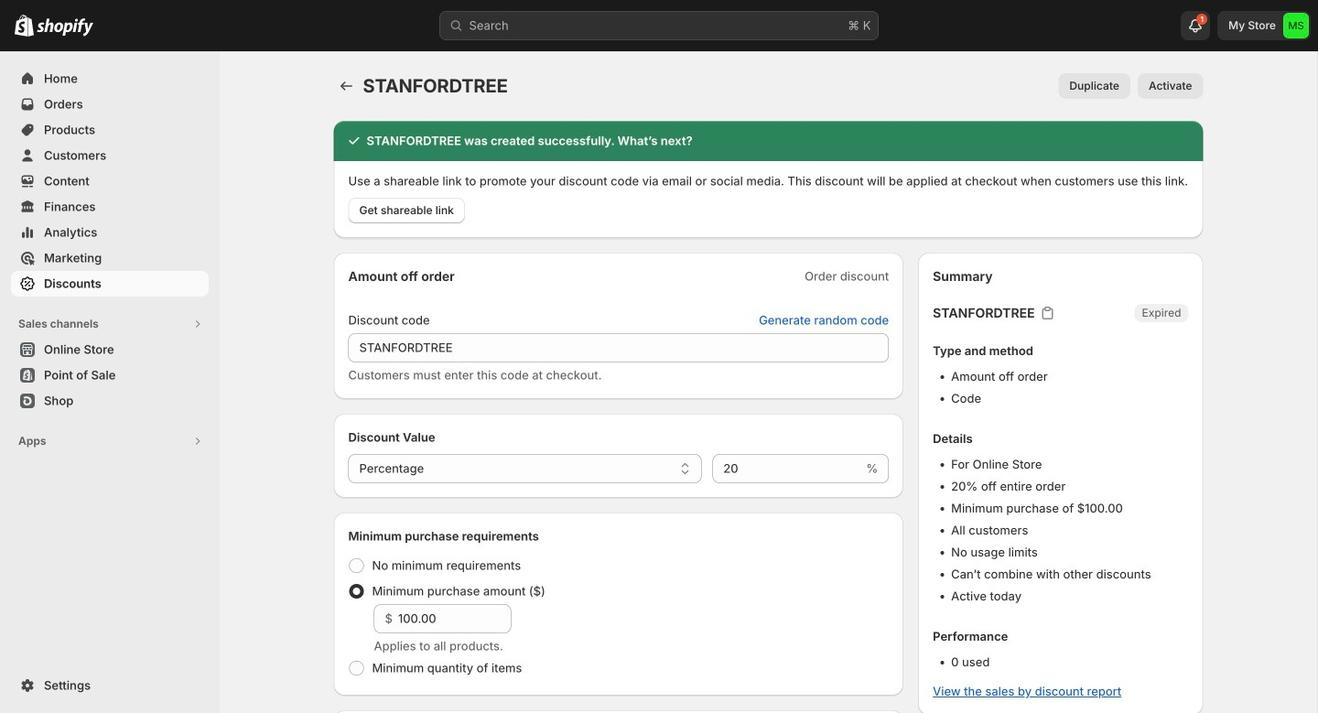 Task type: describe. For each thing, give the bounding box(es) containing it.
0.00 text field
[[398, 604, 511, 634]]

my store image
[[1284, 13, 1309, 38]]



Task type: vqa. For each thing, say whether or not it's contained in the screenshot.
left Shopify image
yes



Task type: locate. For each thing, give the bounding box(es) containing it.
None text field
[[713, 454, 863, 483]]

None text field
[[348, 333, 889, 363]]

shopify image
[[15, 14, 34, 36]]

shopify image
[[37, 18, 93, 36]]



